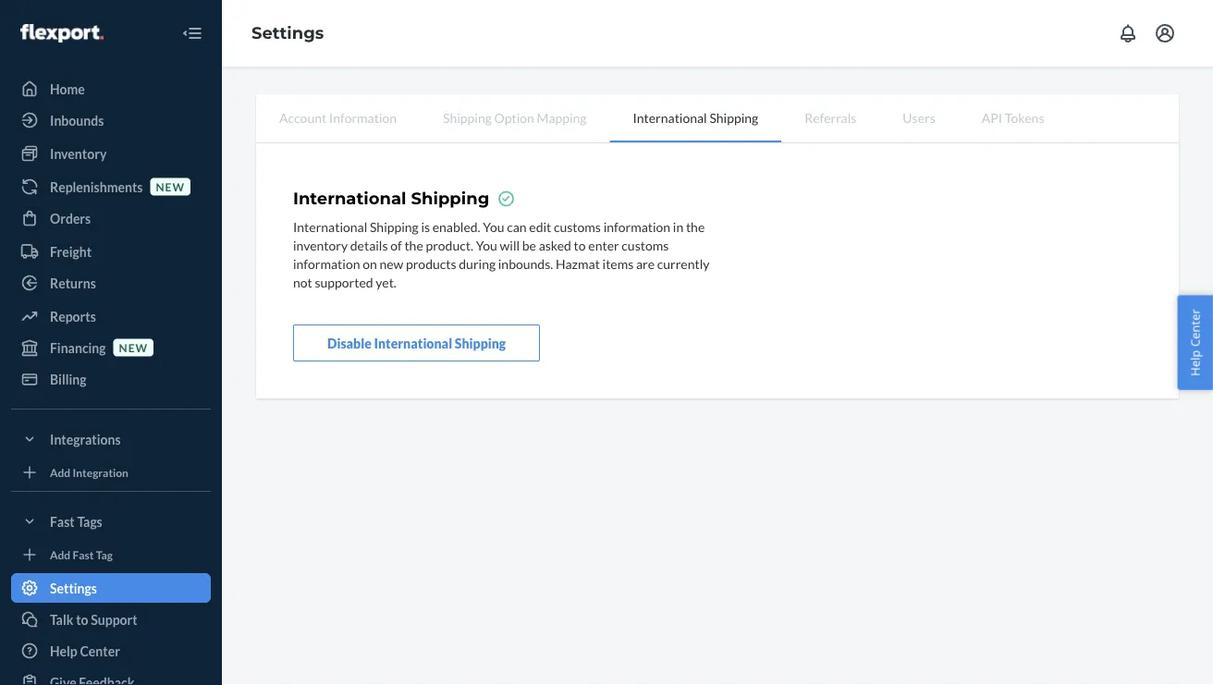 Task type: vqa. For each thing, say whether or not it's contained in the screenshot.
API Tokens
yes



Task type: describe. For each thing, give the bounding box(es) containing it.
new for financing
[[119, 341, 148, 354]]

be
[[522, 237, 536, 253]]

shipping option mapping
[[443, 110, 587, 125]]

add integration
[[50, 466, 128, 479]]

edit
[[529, 219, 551, 234]]

integrations button
[[11, 424, 211, 454]]

api tokens tab
[[959, 94, 1068, 141]]

replenishments
[[50, 179, 143, 195]]

account information tab
[[256, 94, 420, 141]]

help inside "button"
[[1187, 350, 1203, 376]]

0 horizontal spatial the
[[404, 237, 423, 253]]

api tokens
[[982, 110, 1044, 125]]

0 vertical spatial you
[[483, 219, 504, 234]]

add fast tag link
[[11, 544, 211, 566]]

billing link
[[11, 364, 211, 394]]

center inside "button"
[[1187, 309, 1203, 347]]

talk to support
[[50, 612, 137, 627]]

international shipping tab
[[610, 94, 782, 142]]

to inside 'button'
[[76, 612, 88, 627]]

hazmat
[[556, 256, 600, 271]]

disable international shipping button
[[293, 324, 540, 361]]

help center inside "button"
[[1187, 309, 1203, 376]]

shipping inside international shipping is enabled. you can edit customs information in the inventory details of the product. you will be asked to enter customs information on new products during inbounds. hazmat items are currently not supported yet.
[[370, 219, 419, 234]]

not
[[293, 274, 312, 290]]

1 vertical spatial help
[[50, 643, 77, 659]]

tokens
[[1005, 110, 1044, 125]]

0 horizontal spatial center
[[80, 643, 120, 659]]

information
[[329, 110, 397, 125]]

talk
[[50, 612, 73, 627]]

0 vertical spatial customs
[[554, 219, 601, 234]]

shipping option mapping tab
[[420, 94, 610, 141]]

shipping inside button
[[455, 335, 506, 351]]

fast inside dropdown button
[[50, 514, 75, 529]]

freight link
[[11, 237, 211, 266]]

international shipping inside "tab"
[[633, 110, 758, 125]]

inbounds link
[[11, 105, 211, 135]]

product.
[[426, 237, 473, 253]]

returns
[[50, 275, 96, 291]]

on
[[363, 256, 377, 271]]

add for add fast tag
[[50, 548, 70, 561]]

enabled.
[[433, 219, 480, 234]]

1 vertical spatial settings link
[[11, 573, 211, 603]]

1 vertical spatial help center
[[50, 643, 120, 659]]

support
[[91, 612, 137, 627]]

new inside international shipping is enabled. you can edit customs information in the inventory details of the product. you will be asked to enter customs information on new products during inbounds. hazmat items are currently not supported yet.
[[380, 256, 403, 271]]

will
[[500, 237, 520, 253]]

details
[[350, 237, 388, 253]]

users tab
[[880, 94, 959, 141]]

yet.
[[376, 274, 397, 290]]

inventory link
[[11, 139, 211, 168]]

international inside button
[[374, 335, 452, 351]]

integrations
[[50, 431, 121, 447]]

add for add integration
[[50, 466, 70, 479]]

disable international shipping
[[327, 335, 506, 351]]

disable
[[327, 335, 372, 351]]

help center link
[[11, 636, 211, 666]]

new for replenishments
[[156, 180, 185, 193]]

open notifications image
[[1117, 22, 1139, 44]]

tags
[[77, 514, 102, 529]]

tab list containing account information
[[256, 94, 1179, 143]]

referrals
[[805, 110, 857, 125]]

international inside "tab"
[[633, 110, 707, 125]]

during
[[459, 256, 496, 271]]

0 vertical spatial settings
[[252, 23, 324, 43]]

1 vertical spatial fast
[[73, 548, 94, 561]]



Task type: locate. For each thing, give the bounding box(es) containing it.
of
[[390, 237, 402, 253]]

1 horizontal spatial international shipping
[[633, 110, 758, 125]]

home
[[50, 81, 85, 97]]

you left can
[[483, 219, 504, 234]]

add down fast tags
[[50, 548, 70, 561]]

are
[[636, 256, 655, 271]]

0 vertical spatial to
[[574, 237, 586, 253]]

inbounds.
[[498, 256, 553, 271]]

reports
[[50, 308, 96, 324]]

you
[[483, 219, 504, 234], [476, 237, 497, 253]]

mapping
[[537, 110, 587, 125]]

0 vertical spatial settings link
[[252, 23, 324, 43]]

0 vertical spatial new
[[156, 180, 185, 193]]

1 horizontal spatial center
[[1187, 309, 1203, 347]]

new
[[156, 180, 185, 193], [380, 256, 403, 271], [119, 341, 148, 354]]

settings link
[[252, 23, 324, 43], [11, 573, 211, 603]]

add
[[50, 466, 70, 479], [50, 548, 70, 561]]

account
[[279, 110, 327, 125]]

open account menu image
[[1154, 22, 1176, 44]]

0 vertical spatial help
[[1187, 350, 1203, 376]]

billing
[[50, 371, 86, 387]]

international shipping
[[633, 110, 758, 125], [293, 188, 489, 209]]

freight
[[50, 244, 92, 259]]

0 vertical spatial international shipping
[[633, 110, 758, 125]]

1 horizontal spatial settings link
[[252, 23, 324, 43]]

inbounds
[[50, 112, 104, 128]]

add left the integration
[[50, 466, 70, 479]]

customs up the asked
[[554, 219, 601, 234]]

talk to support button
[[11, 605, 211, 634]]

can
[[507, 219, 527, 234]]

0 horizontal spatial help
[[50, 643, 77, 659]]

1 horizontal spatial the
[[686, 219, 705, 234]]

new up orders link
[[156, 180, 185, 193]]

to
[[574, 237, 586, 253], [76, 612, 88, 627]]

0 horizontal spatial international shipping
[[293, 188, 489, 209]]

0 vertical spatial fast
[[50, 514, 75, 529]]

customs up are
[[622, 237, 669, 253]]

api
[[982, 110, 1002, 125]]

integration
[[73, 466, 128, 479]]

0 horizontal spatial information
[[293, 256, 360, 271]]

1 vertical spatial you
[[476, 237, 497, 253]]

help
[[1187, 350, 1203, 376], [50, 643, 77, 659]]

1 vertical spatial settings
[[50, 580, 97, 596]]

0 horizontal spatial new
[[119, 341, 148, 354]]

1 vertical spatial information
[[293, 256, 360, 271]]

settings up talk on the left of page
[[50, 580, 97, 596]]

settings
[[252, 23, 324, 43], [50, 580, 97, 596]]

enter
[[588, 237, 619, 253]]

you up the during
[[476, 237, 497, 253]]

1 horizontal spatial settings
[[252, 23, 324, 43]]

currently
[[657, 256, 710, 271]]

help center
[[1187, 309, 1203, 376], [50, 643, 120, 659]]

asked
[[539, 237, 571, 253]]

fast
[[50, 514, 75, 529], [73, 548, 94, 561]]

0 vertical spatial help center
[[1187, 309, 1203, 376]]

1 vertical spatial new
[[380, 256, 403, 271]]

0 horizontal spatial settings link
[[11, 573, 211, 603]]

orders link
[[11, 203, 211, 233]]

home link
[[11, 74, 211, 104]]

0 vertical spatial the
[[686, 219, 705, 234]]

0 vertical spatial information
[[604, 219, 671, 234]]

in
[[673, 219, 684, 234]]

center
[[1187, 309, 1203, 347], [80, 643, 120, 659]]

1 horizontal spatial customs
[[622, 237, 669, 253]]

0 horizontal spatial customs
[[554, 219, 601, 234]]

financing
[[50, 340, 106, 356]]

items
[[603, 256, 634, 271]]

1 vertical spatial to
[[76, 612, 88, 627]]

products
[[406, 256, 456, 271]]

international
[[633, 110, 707, 125], [293, 188, 406, 209], [293, 219, 367, 234], [374, 335, 452, 351]]

information up are
[[604, 219, 671, 234]]

1 vertical spatial international shipping
[[293, 188, 489, 209]]

settings link up account
[[252, 23, 324, 43]]

referrals tab
[[782, 94, 880, 141]]

inventory
[[293, 237, 348, 253]]

information
[[604, 219, 671, 234], [293, 256, 360, 271]]

orders
[[50, 210, 91, 226]]

1 horizontal spatial to
[[574, 237, 586, 253]]

account information
[[279, 110, 397, 125]]

1 horizontal spatial new
[[156, 180, 185, 193]]

the right of
[[404, 237, 423, 253]]

information down inventory
[[293, 256, 360, 271]]

help center button
[[1178, 295, 1213, 390]]

1 vertical spatial the
[[404, 237, 423, 253]]

option
[[494, 110, 534, 125]]

add integration link
[[11, 461, 211, 484]]

0 horizontal spatial settings
[[50, 580, 97, 596]]

1 vertical spatial customs
[[622, 237, 669, 253]]

users
[[903, 110, 936, 125]]

1 vertical spatial center
[[80, 643, 120, 659]]

new down of
[[380, 256, 403, 271]]

supported
[[315, 274, 373, 290]]

returns link
[[11, 268, 211, 298]]

customs
[[554, 219, 601, 234], [622, 237, 669, 253]]

to inside international shipping is enabled. you can edit customs information in the inventory details of the product. you will be asked to enter customs information on new products during inbounds. hazmat items are currently not supported yet.
[[574, 237, 586, 253]]

1 horizontal spatial help center
[[1187, 309, 1203, 376]]

tag
[[96, 548, 113, 561]]

new down reports link
[[119, 341, 148, 354]]

fast tags
[[50, 514, 102, 529]]

the
[[686, 219, 705, 234], [404, 237, 423, 253]]

reports link
[[11, 301, 211, 331]]

2 vertical spatial new
[[119, 341, 148, 354]]

2 horizontal spatial new
[[380, 256, 403, 271]]

0 vertical spatial add
[[50, 466, 70, 479]]

settings link up "talk to support" 'button'
[[11, 573, 211, 603]]

the right the in on the right top of the page
[[686, 219, 705, 234]]

inventory
[[50, 146, 107, 161]]

shipping
[[443, 110, 492, 125], [710, 110, 758, 125], [411, 188, 489, 209], [370, 219, 419, 234], [455, 335, 506, 351]]

fast left tags
[[50, 514, 75, 529]]

tab list
[[256, 94, 1179, 143]]

international shipping is enabled. you can edit customs information in the inventory details of the product. you will be asked to enter customs information on new products during inbounds. hazmat items are currently not supported yet.
[[293, 219, 710, 290]]

1 horizontal spatial information
[[604, 219, 671, 234]]

fast left tag
[[73, 548, 94, 561]]

add fast tag
[[50, 548, 113, 561]]

to right talk on the left of page
[[76, 612, 88, 627]]

is
[[421, 219, 430, 234]]

2 add from the top
[[50, 548, 70, 561]]

0 horizontal spatial help center
[[50, 643, 120, 659]]

flexport logo image
[[20, 24, 103, 43]]

1 add from the top
[[50, 466, 70, 479]]

to up hazmat
[[574, 237, 586, 253]]

1 vertical spatial add
[[50, 548, 70, 561]]

international inside international shipping is enabled. you can edit customs information in the inventory details of the product. you will be asked to enter customs information on new products during inbounds. hazmat items are currently not supported yet.
[[293, 219, 367, 234]]

0 horizontal spatial to
[[76, 612, 88, 627]]

settings up account
[[252, 23, 324, 43]]

1 horizontal spatial help
[[1187, 350, 1203, 376]]

0 vertical spatial center
[[1187, 309, 1203, 347]]

fast tags button
[[11, 507, 211, 536]]

close navigation image
[[181, 22, 203, 44]]



